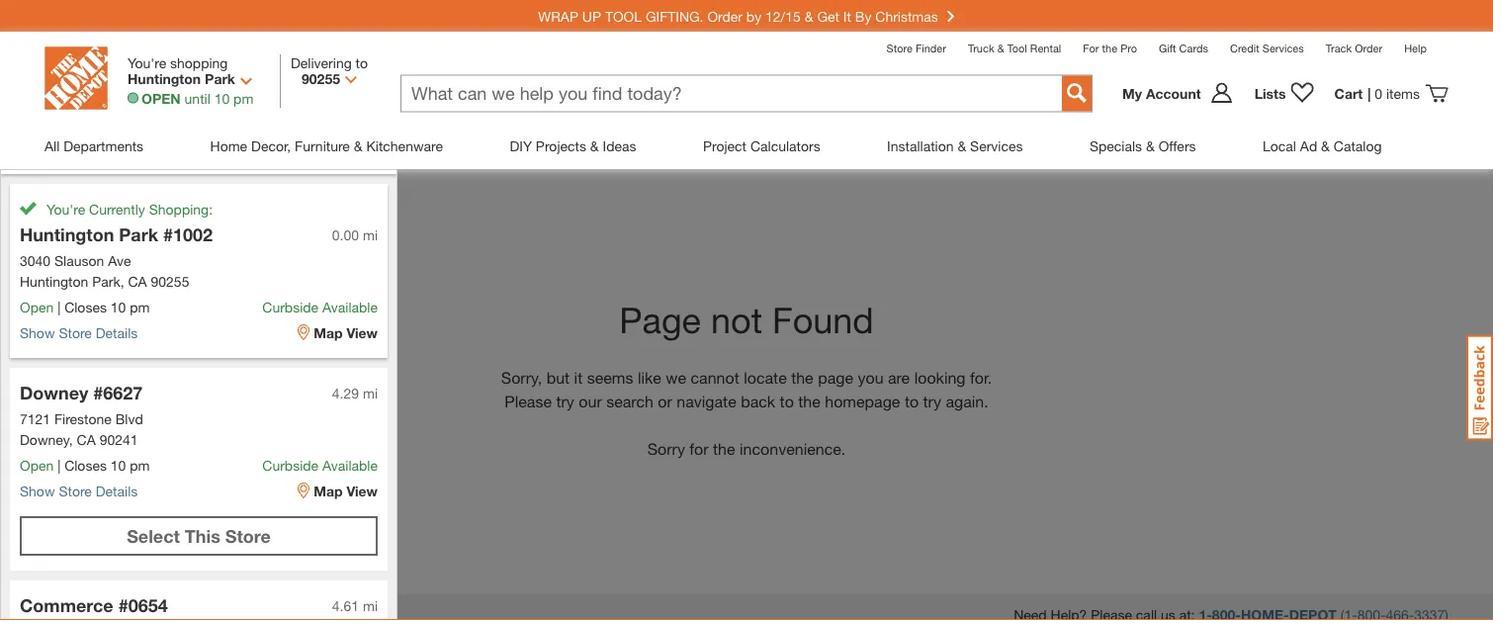 Task type: locate. For each thing, give the bounding box(es) containing it.
2 open | closes 10 pm from the top
[[20, 457, 150, 473]]

pm down 3040 slauson ave huntington park, ca 90255
[[130, 299, 150, 315]]

open | closes 10 pm
[[20, 299, 150, 315], [20, 457, 150, 473]]

0.00 mi
[[332, 227, 378, 243]]

0 horizontal spatial you're
[[46, 201, 85, 217]]

huntington up slauson
[[20, 224, 114, 245]]

#1002
[[163, 224, 213, 245]]

all
[[45, 137, 60, 154]]

1 vertical spatial show store details link
[[20, 481, 138, 502]]

1 vertical spatial services
[[970, 137, 1023, 154]]

0 horizontal spatial try
[[556, 392, 575, 411]]

our
[[579, 392, 602, 411]]

0 vertical spatial open
[[20, 299, 54, 315]]

mi right 4.61
[[363, 598, 378, 614]]

1 vertical spatial you're
[[46, 201, 85, 217]]

0 vertical spatial view
[[347, 325, 378, 341]]

1 horizontal spatial ca
[[128, 273, 147, 289]]

0 vertical spatial map view
[[314, 325, 378, 341]]

0 vertical spatial closes
[[64, 299, 107, 315]]

the right 'for'
[[1103, 42, 1118, 54]]

map view link up 4.29
[[297, 323, 378, 343]]

my account
[[1123, 85, 1201, 102]]

show down the downey,
[[20, 483, 55, 499]]

4.61 mi
[[332, 598, 378, 614]]

1 vertical spatial park
[[119, 224, 158, 245]]

0 horizontal spatial park
[[119, 224, 158, 245]]

10 down park,
[[111, 299, 126, 315]]

map right see on map image
[[314, 483, 343, 499]]

details for show store details link corresponding to see on map image
[[96, 483, 138, 499]]

huntington down "3040"
[[20, 273, 88, 289]]

1 vertical spatial huntington
[[20, 224, 114, 245]]

homepage
[[825, 392, 901, 411]]

|
[[58, 299, 61, 315], [58, 457, 61, 473]]

view right see on map image
[[347, 483, 378, 499]]

open | closes 10 pm down 7121 firestone blvd downey, ca 90241
[[20, 457, 150, 473]]

back
[[741, 392, 776, 411]]

2 show from the top
[[20, 483, 55, 499]]

& left get
[[805, 8, 814, 24]]

ca inside 7121 firestone blvd downey, ca 90241
[[77, 431, 96, 448]]

closes down 7121 firestone blvd downey, ca 90241
[[64, 457, 107, 473]]

1 horizontal spatial park
[[205, 71, 235, 87]]

downey #6627
[[20, 382, 143, 404]]

0 vertical spatial map
[[314, 325, 343, 341]]

offers
[[1159, 137, 1196, 154]]

finder
[[916, 42, 947, 54]]

it
[[574, 368, 583, 387]]

4.29 mi
[[332, 385, 378, 401]]

available down 0.00
[[322, 299, 378, 315]]

2 vertical spatial huntington
[[20, 273, 88, 289]]

for
[[1083, 42, 1100, 54]]

available down 4.29
[[322, 457, 378, 473]]

ca down firestone
[[77, 431, 96, 448]]

#6627
[[93, 382, 143, 404]]

2 show store details link from the top
[[20, 481, 138, 502]]

open | closes 10 pm down park,
[[20, 299, 150, 315]]

1 show from the top
[[20, 325, 55, 341]]

1 vertical spatial closes
[[64, 457, 107, 473]]

90255
[[302, 71, 340, 87], [151, 273, 189, 289]]

curbside up see on map image
[[262, 457, 319, 473]]

1 available from the top
[[322, 299, 378, 315]]

show store details link down the downey,
[[20, 481, 138, 502]]

1 vertical spatial ca
[[77, 431, 96, 448]]

show store details down the downey,
[[20, 483, 138, 499]]

details down 90241 at the left of the page
[[96, 483, 138, 499]]

again.
[[946, 392, 989, 411]]

store inside button
[[225, 525, 271, 547]]

2 view from the top
[[347, 483, 378, 499]]

open
[[20, 299, 54, 315], [20, 457, 54, 473]]

you
[[858, 368, 884, 387]]

map view link down 4.29
[[297, 481, 378, 502]]

1 vertical spatial curbside available
[[262, 457, 378, 473]]

to right back
[[780, 392, 794, 411]]

mi for huntington park #1002
[[363, 227, 378, 243]]

1 vertical spatial details
[[96, 483, 138, 499]]

0 horizontal spatial 90255
[[151, 273, 189, 289]]

it
[[844, 8, 852, 24]]

gifting.
[[646, 8, 704, 24]]

truck & tool rental link
[[968, 42, 1062, 54]]

open down "3040"
[[20, 299, 54, 315]]

1 vertical spatial view
[[347, 483, 378, 499]]

0 vertical spatial park
[[205, 71, 235, 87]]

0 vertical spatial curbside
[[262, 299, 319, 315]]

& left tool
[[998, 42, 1005, 54]]

try down looking
[[923, 392, 942, 411]]

show store details for show store details link corresponding to see on map image
[[20, 483, 138, 499]]

wrap
[[538, 8, 579, 24]]

you're left currently
[[46, 201, 85, 217]]

2 map view from the top
[[314, 483, 378, 499]]

10 down 90241 at the left of the page
[[111, 457, 126, 473]]

2 map view link from the top
[[297, 481, 378, 502]]

map view right see on map icon in the bottom of the page
[[314, 325, 378, 341]]

2 map from the top
[[314, 483, 343, 499]]

you're currently shopping:
[[46, 201, 213, 217]]

services right installation
[[970, 137, 1023, 154]]

1 map view from the top
[[314, 325, 378, 341]]

departments
[[63, 137, 144, 154]]

map for see on map icon in the bottom of the page
[[314, 325, 343, 341]]

0 horizontal spatial services
[[970, 137, 1023, 154]]

1 vertical spatial open | closes 10 pm
[[20, 457, 150, 473]]

home decor, furniture & kitchenware
[[210, 137, 443, 154]]

locate
[[744, 368, 787, 387]]

90255 down #1002
[[151, 273, 189, 289]]

map right see on map icon in the bottom of the page
[[314, 325, 343, 341]]

my
[[1123, 85, 1142, 102]]

store right 'this'
[[225, 525, 271, 547]]

1 vertical spatial map
[[314, 483, 343, 499]]

park down you're currently shopping:
[[119, 224, 158, 245]]

3 mi from the top
[[363, 598, 378, 614]]

huntington for huntington park
[[128, 71, 201, 87]]

to down are
[[905, 392, 919, 411]]

pro
[[1121, 42, 1138, 54]]

you're for you're shopping
[[128, 54, 166, 71]]

mi for downey #6627
[[363, 385, 378, 401]]

delivering
[[291, 54, 352, 71]]

view for see on map icon in the bottom of the page
[[347, 325, 378, 341]]

| down the downey,
[[58, 457, 61, 473]]

2 open from the top
[[20, 457, 54, 473]]

park for huntington park
[[205, 71, 235, 87]]

navigate
[[677, 392, 737, 411]]

ca down ave
[[128, 273, 147, 289]]

2 mi from the top
[[363, 385, 378, 401]]

1 vertical spatial |
[[58, 457, 61, 473]]

mi
[[363, 227, 378, 243], [363, 385, 378, 401], [363, 598, 378, 614]]

order
[[708, 8, 743, 24], [1355, 42, 1383, 54]]

1 try from the left
[[556, 392, 575, 411]]

you're up "open"
[[128, 54, 166, 71]]

closes down park,
[[64, 299, 107, 315]]

rental
[[1031, 42, 1062, 54]]

0 vertical spatial show
[[20, 325, 55, 341]]

1 vertical spatial order
[[1355, 42, 1383, 54]]

show
[[20, 325, 55, 341], [20, 483, 55, 499]]

my account link
[[1123, 82, 1245, 105]]

ad
[[1301, 137, 1318, 154]]

1 map view link from the top
[[297, 323, 378, 343]]

ca inside 3040 slauson ave huntington park, ca 90255
[[128, 273, 147, 289]]

store left finder
[[887, 42, 913, 54]]

0 vertical spatial order
[[708, 8, 743, 24]]

2 details from the top
[[96, 483, 138, 499]]

None text field
[[402, 76, 1062, 111], [402, 76, 1062, 111], [402, 76, 1062, 111], [402, 76, 1062, 111]]

please
[[505, 392, 552, 411]]

map view right see on map image
[[314, 483, 378, 499]]

1 vertical spatial 90255
[[151, 273, 189, 289]]

open down the downey,
[[20, 457, 54, 473]]

0 vertical spatial ca
[[128, 273, 147, 289]]

specials
[[1090, 137, 1143, 154]]

christmas
[[876, 8, 939, 24]]

1 vertical spatial map view
[[314, 483, 378, 499]]

0 vertical spatial available
[[322, 299, 378, 315]]

gift
[[1159, 42, 1177, 54]]

show store details link down park,
[[20, 323, 138, 343]]

1 vertical spatial map view link
[[297, 481, 378, 502]]

1 vertical spatial pm
[[130, 299, 150, 315]]

ideas
[[603, 137, 637, 154]]

pm
[[234, 90, 254, 106], [130, 299, 150, 315], [130, 457, 150, 473]]

truck & tool rental
[[968, 42, 1062, 54]]

by
[[855, 8, 872, 24]]

store finder
[[887, 42, 947, 54]]

0 horizontal spatial ca
[[77, 431, 96, 448]]

0 vertical spatial |
[[58, 299, 61, 315]]

truck
[[968, 42, 995, 54]]

submit search image
[[1067, 83, 1087, 103]]

curbside available
[[262, 299, 378, 315], [262, 457, 378, 473]]

see on map image
[[297, 482, 310, 499]]

order right "track"
[[1355, 42, 1383, 54]]

the right for
[[713, 439, 736, 458]]

the down page
[[799, 392, 821, 411]]

project calculators
[[703, 137, 821, 154]]

specials & offers
[[1090, 137, 1196, 154]]

track
[[1326, 42, 1352, 54]]

curbside
[[262, 299, 319, 315], [262, 457, 319, 473]]

1 horizontal spatial try
[[923, 392, 942, 411]]

curbside available up see on map icon in the bottom of the page
[[262, 299, 378, 315]]

get
[[817, 8, 840, 24]]

you're
[[128, 54, 166, 71], [46, 201, 85, 217]]

1 vertical spatial available
[[322, 457, 378, 473]]

order left 'by'
[[708, 8, 743, 24]]

services
[[1263, 42, 1304, 54], [970, 137, 1023, 154]]

to
[[356, 54, 368, 71], [780, 392, 794, 411], [905, 392, 919, 411]]

1 view from the top
[[347, 325, 378, 341]]

pm right until
[[234, 90, 254, 106]]

or
[[658, 392, 672, 411]]

try down the but
[[556, 392, 575, 411]]

1 vertical spatial mi
[[363, 385, 378, 401]]

view right see on map icon in the bottom of the page
[[347, 325, 378, 341]]

see on map image
[[297, 324, 310, 341]]

huntington up "open"
[[128, 71, 201, 87]]

account
[[1146, 85, 1201, 102]]

curbside up see on map icon in the bottom of the page
[[262, 299, 319, 315]]

0 vertical spatial show store details
[[20, 325, 138, 341]]

details
[[96, 325, 138, 341], [96, 483, 138, 499]]

show up downey
[[20, 325, 55, 341]]

0 vertical spatial you're
[[128, 54, 166, 71]]

0 vertical spatial 10
[[214, 90, 230, 106]]

mi right 0.00
[[363, 227, 378, 243]]

0 vertical spatial map view link
[[297, 323, 378, 343]]

1 curbside available from the top
[[262, 299, 378, 315]]

1 show store details link from the top
[[20, 323, 138, 343]]

1 horizontal spatial you're
[[128, 54, 166, 71]]

0 vertical spatial details
[[96, 325, 138, 341]]

map for see on map image
[[314, 483, 343, 499]]

1 vertical spatial show store details
[[20, 483, 138, 499]]

items
[[1387, 85, 1420, 102]]

0 vertical spatial huntington
[[128, 71, 201, 87]]

& left ideas
[[590, 137, 599, 154]]

select this store button
[[20, 516, 378, 556]]

ca
[[128, 273, 147, 289], [77, 431, 96, 448]]

1 vertical spatial curbside
[[262, 457, 319, 473]]

1 vertical spatial show
[[20, 483, 55, 499]]

details down park,
[[96, 325, 138, 341]]

1 open | closes 10 pm from the top
[[20, 299, 150, 315]]

mi right 4.29
[[363, 385, 378, 401]]

services right credit
[[1263, 42, 1304, 54]]

pm down 90241 at the left of the page
[[130, 457, 150, 473]]

1 mi from the top
[[363, 227, 378, 243]]

cannot
[[691, 368, 740, 387]]

& right ad
[[1322, 137, 1330, 154]]

1 details from the top
[[96, 325, 138, 341]]

2 vertical spatial 10
[[111, 457, 126, 473]]

0 vertical spatial pm
[[234, 90, 254, 106]]

0 vertical spatial mi
[[363, 227, 378, 243]]

mi for commerce #0654
[[363, 598, 378, 614]]

2 | from the top
[[58, 457, 61, 473]]

park up open until 10 pm
[[205, 71, 235, 87]]

commerce #0654 link
[[20, 595, 168, 616]]

cards
[[1180, 42, 1209, 54]]

show store details down park,
[[20, 325, 138, 341]]

90255 up furniture
[[302, 71, 340, 87]]

curbside available up see on map image
[[262, 457, 378, 473]]

0 horizontal spatial order
[[708, 8, 743, 24]]

1 vertical spatial open
[[20, 457, 54, 473]]

2 show store details from the top
[[20, 483, 138, 499]]

& right furniture
[[354, 137, 363, 154]]

closes
[[64, 299, 107, 315], [64, 457, 107, 473]]

1 horizontal spatial 90255
[[302, 71, 340, 87]]

0 vertical spatial show store details link
[[20, 323, 138, 343]]

1 show store details from the top
[[20, 325, 138, 341]]

3040
[[20, 252, 51, 269]]

2 horizontal spatial to
[[905, 392, 919, 411]]

0 vertical spatial curbside available
[[262, 299, 378, 315]]

2 vertical spatial mi
[[363, 598, 378, 614]]

0 vertical spatial open | closes 10 pm
[[20, 299, 150, 315]]

0 vertical spatial services
[[1263, 42, 1304, 54]]

10 right until
[[214, 90, 230, 106]]

specials & offers link
[[1090, 123, 1196, 169]]

gift cards
[[1159, 42, 1209, 54]]

| down slauson
[[58, 299, 61, 315]]

to right the delivering at left
[[356, 54, 368, 71]]

2 curbside available from the top
[[262, 457, 378, 473]]

1 map from the top
[[314, 325, 343, 341]]

90255 inside 3040 slauson ave huntington park, ca 90255
[[151, 273, 189, 289]]

store finder link
[[887, 42, 947, 54]]

shopping:
[[149, 201, 213, 217]]

try
[[556, 392, 575, 411], [923, 392, 942, 411]]

0
[[1375, 85, 1383, 102]]

credit services link
[[1230, 42, 1304, 54]]

1 horizontal spatial order
[[1355, 42, 1383, 54]]

1 | from the top
[[58, 299, 61, 315]]



Task type: vqa. For each thing, say whether or not it's contained in the screenshot.
160 related to $ 3 87 /sq. ft. ( $ 58 . 32 /case )
no



Task type: describe. For each thing, give the bounding box(es) containing it.
show for see on map image
[[20, 483, 55, 499]]

seems
[[587, 368, 634, 387]]

map view link for show store details link corresponding to see on map image
[[297, 481, 378, 502]]

3040 slauson ave huntington park, ca 90255
[[20, 252, 189, 289]]

page
[[620, 298, 701, 340]]

sorry, but it seems like we cannot locate the page you are looking for. please try our search or navigate back to the homepage to try again.
[[501, 368, 992, 411]]

green check image
[[20, 202, 46, 216]]

track order link
[[1326, 42, 1383, 54]]

calculators
[[751, 137, 821, 154]]

delivering to
[[291, 54, 368, 71]]

catalog
[[1334, 137, 1382, 154]]

2 curbside from the top
[[262, 457, 319, 473]]

huntington for huntington park #1002
[[20, 224, 114, 245]]

the left page
[[792, 368, 814, 387]]

project calculators link
[[703, 123, 821, 169]]

search
[[607, 392, 654, 411]]

huntington park #1002 link
[[20, 224, 213, 245]]

select
[[127, 525, 180, 547]]

90241
[[100, 431, 138, 448]]

shopping
[[170, 54, 228, 71]]

but
[[547, 368, 570, 387]]

tool
[[1008, 42, 1028, 54]]

wrap up tool gifting. order by 12/15 & get it by christmas link
[[538, 8, 955, 24]]

installation & services
[[887, 137, 1023, 154]]

all departments
[[45, 137, 144, 154]]

show store details link for see on map image
[[20, 481, 138, 502]]

credit services
[[1230, 42, 1304, 54]]

2 try from the left
[[923, 392, 942, 411]]

1 curbside from the top
[[262, 299, 319, 315]]

lists link
[[1245, 82, 1325, 105]]

1 horizontal spatial services
[[1263, 42, 1304, 54]]

sorry,
[[501, 368, 542, 387]]

slauson
[[54, 252, 104, 269]]

this
[[185, 525, 220, 547]]

7121 firestone blvd downey, ca 90241
[[20, 411, 143, 448]]

firestone
[[54, 411, 112, 427]]

currently
[[89, 201, 145, 217]]

until
[[185, 90, 210, 106]]

looking
[[915, 368, 966, 387]]

12/15
[[766, 8, 801, 24]]

park,
[[92, 273, 124, 289]]

1 closes from the top
[[64, 299, 107, 315]]

downey,
[[20, 431, 73, 448]]

1 horizontal spatial to
[[780, 392, 794, 411]]

local
[[1263, 137, 1297, 154]]

the home depot image
[[45, 46, 108, 110]]

track order
[[1326, 42, 1383, 54]]

details for see on map icon in the bottom of the page's show store details link
[[96, 325, 138, 341]]

downey
[[20, 382, 88, 404]]

select this store
[[127, 525, 271, 547]]

view for see on map image
[[347, 483, 378, 499]]

diy projects & ideas link
[[510, 123, 637, 169]]

map view for map view link related to see on map icon in the bottom of the page's show store details link
[[314, 325, 378, 341]]

huntington inside 3040 slauson ave huntington park, ca 90255
[[20, 273, 88, 289]]

& left offers
[[1146, 137, 1155, 154]]

2 closes from the top
[[64, 457, 107, 473]]

show store details for see on map icon in the bottom of the page's show store details link
[[20, 325, 138, 341]]

map view for map view link associated with show store details link corresponding to see on map image
[[314, 483, 378, 499]]

open
[[141, 90, 181, 106]]

diy
[[510, 137, 532, 154]]

#0654
[[118, 595, 168, 616]]

are
[[888, 368, 910, 387]]

1 open from the top
[[20, 299, 54, 315]]

downey #6627 link
[[20, 382, 143, 404]]

installation
[[887, 137, 954, 154]]

local ad & catalog
[[1263, 137, 1382, 154]]

store down the downey,
[[59, 483, 92, 499]]

blvd
[[115, 411, 143, 427]]

7121
[[20, 411, 51, 427]]

0.00
[[332, 227, 359, 243]]

ave
[[108, 252, 131, 269]]

0 horizontal spatial to
[[356, 54, 368, 71]]

kitchenware
[[366, 137, 443, 154]]

show for see on map icon in the bottom of the page
[[20, 325, 55, 341]]

for
[[690, 439, 709, 458]]

& right installation
[[958, 137, 967, 154]]

park for huntington park #1002
[[119, 224, 158, 245]]

diy projects & ideas
[[510, 137, 637, 154]]

1 vertical spatial 10
[[111, 299, 126, 315]]

you're shopping
[[128, 54, 228, 71]]

open until 10 pm
[[141, 90, 254, 106]]

commerce #0654
[[20, 595, 168, 616]]

furniture
[[295, 137, 350, 154]]

2 available from the top
[[322, 457, 378, 473]]

local ad & catalog link
[[1263, 123, 1382, 169]]

store up downey #6627
[[59, 325, 92, 341]]

home decor, furniture & kitchenware link
[[210, 123, 443, 169]]

all departments link
[[45, 123, 144, 169]]

0 vertical spatial 90255
[[302, 71, 340, 87]]

feedback link image
[[1467, 334, 1494, 441]]

huntington park #1002
[[20, 224, 213, 245]]

lists
[[1255, 85, 1286, 102]]

sorry
[[648, 439, 685, 458]]

for the pro link
[[1083, 42, 1138, 54]]

cart
[[1335, 85, 1363, 102]]

found
[[773, 298, 874, 340]]

2 vertical spatial pm
[[130, 457, 150, 473]]

installation & services link
[[887, 123, 1023, 169]]

0 items
[[1375, 85, 1420, 102]]

you're for you're currently shopping:
[[46, 201, 85, 217]]

show store details link for see on map icon in the bottom of the page
[[20, 323, 138, 343]]

by
[[747, 8, 762, 24]]

gift cards link
[[1159, 42, 1209, 54]]

like
[[638, 368, 662, 387]]

page not found
[[620, 298, 874, 340]]

page
[[818, 368, 854, 387]]

up
[[582, 8, 601, 24]]

help
[[1405, 42, 1427, 54]]

map view link for see on map icon in the bottom of the page's show store details link
[[297, 323, 378, 343]]



